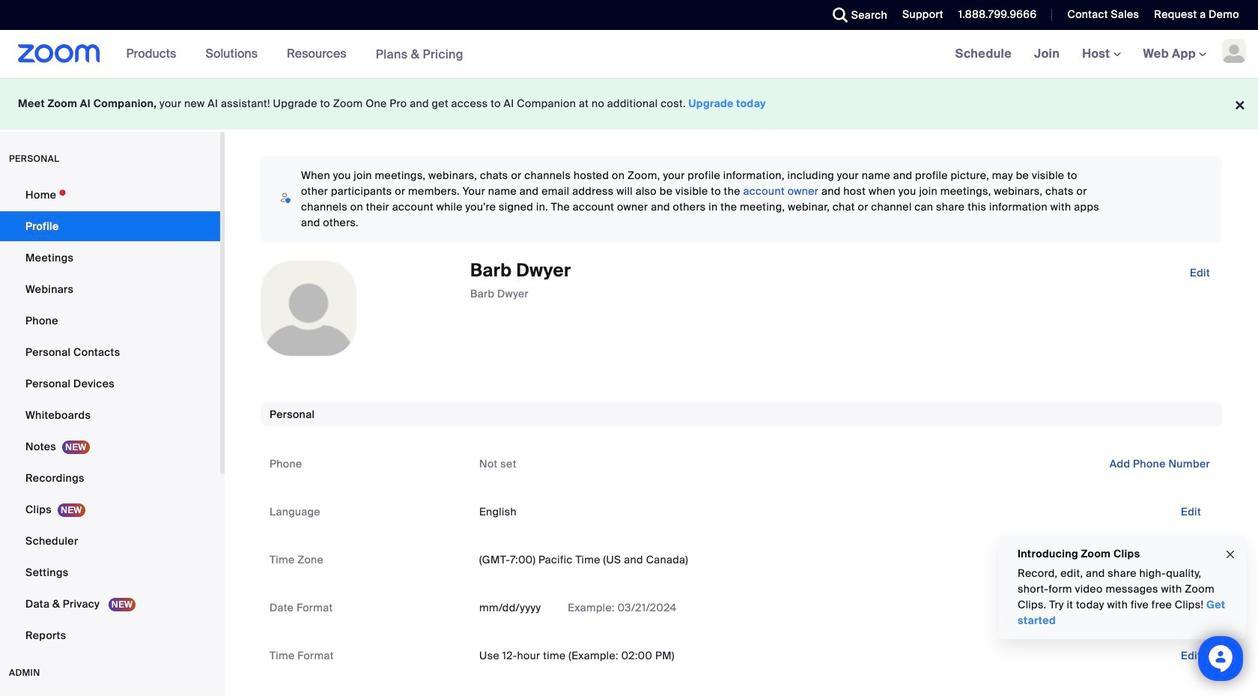 Task type: describe. For each thing, give the bounding box(es) containing it.
personal menu menu
[[0, 180, 220, 652]]

product information navigation
[[115, 30, 475, 79]]

close image
[[1225, 546, 1237, 563]]

edit user photo image
[[297, 302, 321, 315]]



Task type: vqa. For each thing, say whether or not it's contained in the screenshot.
the edit user photo
yes



Task type: locate. For each thing, give the bounding box(es) containing it.
zoom logo image
[[18, 44, 100, 63]]

profile picture image
[[1223, 39, 1247, 63]]

meetings navigation
[[945, 30, 1259, 79]]

banner
[[0, 30, 1259, 79]]

footer
[[0, 78, 1259, 130]]

user photo image
[[261, 261, 356, 356]]



